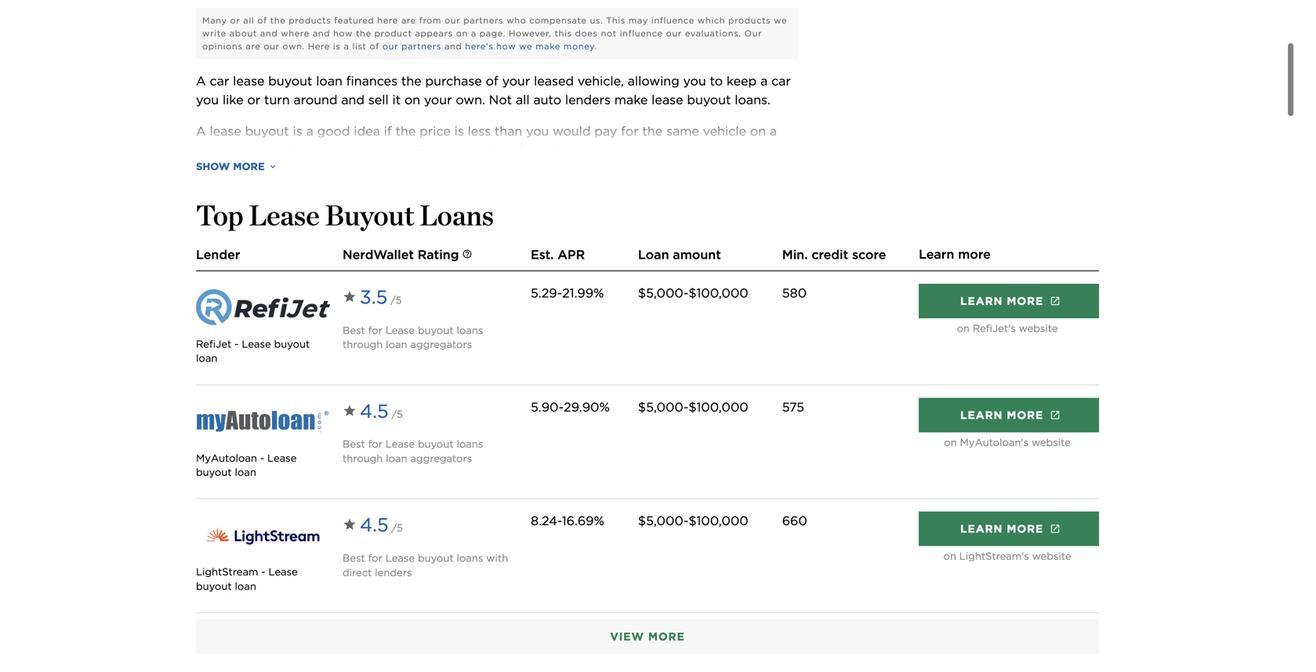 Task type: describe. For each thing, give the bounding box(es) containing it.
$100,000 for 580
[[689, 285, 749, 301]]

- for 5.90-29.90%
[[260, 452, 264, 464]]

where
[[281, 28, 310, 38]]

product
[[374, 28, 412, 38]]

refijet - lease buyout loan
[[196, 338, 310, 364]]

evaluations.
[[685, 28, 741, 38]]

1 vertical spatial how
[[496, 41, 516, 51]]

a car lease buyout loan finances the purchase of your leased vehicle, allowing you to keep a car you like or turn around and sell it on your own. not all auto lenders make lease buyout loans. button
[[196, 72, 798, 147]]

on refijet's website
[[957, 322, 1058, 334]]

min. credit score button
[[782, 245, 886, 264]]

view more button
[[196, 619, 1099, 654]]

the inside a car lease buyout loan finances the purchase of your leased vehicle, allowing you to keep a car you like or turn around and sell it on your own. not all auto lenders make lease buyout loans.
[[401, 73, 422, 89]]

0 horizontal spatial the
[[270, 15, 286, 25]]

myautoloan's
[[960, 436, 1029, 448]]

learn more for 575
[[960, 408, 1044, 422]]

is
[[333, 41, 341, 51]]

our left evaluations.
[[666, 28, 682, 38]]

0 horizontal spatial a
[[344, 41, 349, 51]]

refijet's
[[973, 322, 1016, 334]]

more
[[233, 160, 265, 172]]

which
[[698, 15, 725, 25]]

it
[[392, 92, 401, 107]]

loan amount
[[638, 247, 721, 262]]

$5,000-$100,000 for 5.29-21.99%
[[638, 285, 749, 301]]

1 vertical spatial lease
[[652, 92, 683, 107]]

nerdwallet rating
[[343, 247, 459, 262]]

5.90-
[[531, 399, 564, 415]]

1 horizontal spatial of
[[370, 41, 379, 51]]

1 car from the left
[[210, 73, 229, 89]]

on for 5.90-29.90%
[[944, 436, 957, 448]]

buyout inside myautoloan - lease buyout loan
[[196, 466, 232, 478]]

lightstream's
[[959, 550, 1029, 562]]

1 vertical spatial you
[[196, 92, 219, 107]]

est. apr
[[531, 247, 585, 262]]

learn more link for 660
[[919, 512, 1099, 546]]

min. credit score
[[782, 247, 886, 262]]

nerdwallet
[[343, 247, 414, 262]]

more right view at the left bottom of page
[[648, 630, 685, 643]]

all inside many or all of the products featured here are from our partners who compensate us. this may influence which products we write about and where and how the product appears on a page. however, this does not influence our evaluations. our opinions are our own. here is a list of
[[243, 15, 254, 25]]

loan for myautoloan - lease buyout loan
[[235, 466, 256, 478]]

best for lease buyout loans with direct lenders
[[343, 552, 508, 578]]

this
[[555, 28, 572, 38]]

3.5 link
[[343, 284, 391, 311]]

4.5 for 5.90-29.90%
[[360, 400, 389, 422]]

lease inside best for lease buyout loans with direct lenders
[[386, 552, 415, 564]]

learn more link for 575
[[919, 398, 1099, 432]]

us.
[[590, 15, 603, 25]]

buyout inside best for lease buyout loans with direct lenders
[[418, 552, 454, 564]]

lightstream image
[[196, 512, 330, 559]]

like
[[223, 92, 243, 107]]

rating
[[418, 247, 459, 262]]

myautoloan - lease buyout loan
[[196, 452, 297, 478]]

best for 5.29-21.99%
[[343, 324, 365, 336]]

1 vertical spatial are
[[246, 41, 261, 51]]

purchase
[[425, 73, 482, 89]]

website for 575
[[1032, 436, 1071, 448]]

page.
[[480, 28, 506, 38]]

compensate
[[529, 15, 587, 25]]

lightstream
[[196, 566, 258, 578]]

many
[[202, 15, 227, 25]]

loan
[[638, 247, 669, 262]]

our right from
[[445, 15, 460, 25]]

0 horizontal spatial make
[[536, 41, 561, 51]]

1 products from the left
[[289, 15, 331, 25]]

website for 580
[[1019, 322, 1058, 334]]

lease inside myautoloan - lease buyout loan
[[267, 452, 297, 464]]

loan for lightstream - lease buyout loan
[[235, 580, 256, 592]]

0 vertical spatial your
[[502, 73, 530, 89]]

our
[[745, 28, 762, 38]]

here's
[[465, 41, 493, 51]]

view more
[[610, 630, 685, 643]]

3.5
[[360, 286, 388, 308]]

own. inside many or all of the products featured here are from our partners who compensate us. this may influence which products we write about and where and how the product appears on a page. however, this does not influence our evaluations. our opinions are our own. here is a list of
[[283, 41, 305, 51]]

on inside many or all of the products featured here are from our partners who compensate us. this may influence which products we write about and where and how the product appears on a page. however, this does not influence our evaluations. our opinions are our own. here is a list of
[[456, 28, 468, 38]]

0 vertical spatial lease
[[233, 73, 265, 89]]

rated 3.5 out of 5 stars element
[[343, 284, 518, 311]]

- for 5.29-21.99%
[[235, 338, 239, 350]]

loans
[[419, 199, 494, 232]]

opinions
[[202, 41, 243, 51]]

refijet
[[196, 338, 232, 350]]

however,
[[509, 28, 552, 38]]

1 vertical spatial influence
[[620, 28, 663, 38]]

0 vertical spatial influence
[[651, 15, 695, 25]]

to
[[710, 73, 723, 89]]

660
[[782, 513, 807, 529]]

leased
[[534, 73, 574, 89]]

0 horizontal spatial we
[[519, 41, 532, 51]]

not
[[489, 92, 512, 107]]

a inside a car lease buyout loan finances the purchase of your leased vehicle, allowing you to keep a car you like or turn around and sell it on your own. not all auto lenders make lease buyout loans.
[[760, 73, 768, 89]]

for for 8.24-
[[368, 552, 383, 564]]

1 horizontal spatial are
[[401, 15, 416, 25]]

we inside many or all of the products featured here are from our partners who compensate us. this may influence which products we write about and where and how the product appears on a page. however, this does not influence our evaluations. our opinions are our own. here is a list of
[[774, 15, 787, 25]]

min.
[[782, 247, 808, 262]]

lender button
[[196, 245, 240, 264]]

best for lease buyout loans through loan aggregators for 3.5
[[343, 324, 483, 350]]

1 horizontal spatial you
[[683, 73, 706, 89]]

score
[[852, 247, 886, 262]]

top lease buyout loans
[[196, 199, 494, 232]]

featured
[[334, 15, 374, 25]]

our partners and here's how we make money .
[[383, 41, 597, 51]]

for for 5.29-
[[368, 324, 383, 336]]

learn for 660
[[960, 522, 1003, 536]]

loan amount button
[[638, 245, 721, 264]]

credit
[[812, 247, 848, 262]]

5.29-
[[531, 285, 562, 301]]

best for 5.90-29.90%
[[343, 438, 365, 450]]

learn more link for 580
[[919, 284, 1099, 318]]

8.24-16.69%
[[531, 513, 604, 529]]

lease inside 'lightstream - lease buyout loan'
[[268, 566, 298, 578]]

4.5 link for 8.24-16.69%
[[343, 512, 392, 539]]

show
[[196, 160, 230, 172]]

16.69%
[[562, 513, 604, 529]]

/5 for 8.24-16.69%
[[392, 522, 403, 534]]

more for 580
[[1007, 294, 1044, 308]]

0 vertical spatial of
[[257, 15, 267, 25]]

all inside a car lease buyout loan finances the purchase of your leased vehicle, allowing you to keep a car you like or turn around and sell it on your own. not all auto lenders make lease buyout loans.
[[516, 92, 530, 107]]

rated 4.5 out of 5 stars element for 5.90-
[[343, 398, 518, 425]]

est.
[[531, 247, 554, 262]]

this
[[606, 15, 626, 25]]



Task type: vqa. For each thing, say whether or not it's contained in the screenshot.


Task type: locate. For each thing, give the bounding box(es) containing it.
own. down purchase
[[456, 92, 485, 107]]

0 horizontal spatial products
[[289, 15, 331, 25]]

1 horizontal spatial make
[[614, 92, 648, 107]]

we right which
[[774, 15, 787, 25]]

buyout
[[325, 199, 414, 232]]

lenders down vehicle,
[[565, 92, 611, 107]]

0 vertical spatial how
[[333, 28, 353, 38]]

2 aggregators from the top
[[410, 452, 472, 464]]

you left to
[[683, 73, 706, 89]]

our down product
[[383, 41, 398, 51]]

21.99%
[[562, 285, 604, 301]]

of inside a car lease buyout loan finances the purchase of your leased vehicle, allowing you to keep a car you like or turn around and sell it on your own. not all auto lenders make lease buyout loans.
[[486, 73, 498, 89]]

does
[[575, 28, 598, 38]]

2 4.5 link from the top
[[343, 512, 392, 539]]

- inside myautoloan - lease buyout loan
[[260, 452, 264, 464]]

amount
[[673, 247, 721, 262]]

rated 4.5 out of 5 stars element for 8.24-
[[343, 512, 518, 539]]

2 rated 4.5 out of 5 stars element from the top
[[343, 512, 518, 539]]

your down purchase
[[424, 92, 452, 107]]

2 loans from the top
[[457, 438, 483, 450]]

0 vertical spatial you
[[683, 73, 706, 89]]

loan
[[316, 73, 343, 89], [386, 338, 407, 350], [196, 352, 217, 364], [386, 452, 407, 464], [235, 466, 256, 478], [235, 580, 256, 592]]

2 vertical spatial /5
[[392, 522, 403, 534]]

the down our partners link
[[401, 73, 422, 89]]

website right refijet's
[[1019, 322, 1058, 334]]

loans for 8.24-
[[457, 552, 483, 564]]

top
[[196, 199, 243, 232]]

1 4.5 from the top
[[360, 400, 389, 422]]

0 vertical spatial learn more button
[[919, 284, 1099, 318]]

learn more link up on lightstream's website
[[919, 512, 1099, 546]]

auto
[[533, 92, 561, 107]]

0 vertical spatial learn more link
[[919, 284, 1099, 318]]

partners up page.
[[464, 15, 503, 25]]

1 vertical spatial for
[[368, 438, 383, 450]]

of up not
[[486, 73, 498, 89]]

for
[[368, 324, 383, 336], [368, 438, 383, 450], [368, 552, 383, 564]]

4.5 link for 5.90-29.90%
[[343, 398, 392, 425]]

1 horizontal spatial lease
[[652, 92, 683, 107]]

5.90-29.90%
[[531, 399, 610, 415]]

from
[[419, 15, 442, 25]]

2 vertical spatial a
[[760, 73, 768, 89]]

learn up refijet's
[[960, 294, 1003, 308]]

1 vertical spatial partners
[[402, 41, 441, 51]]

best for lease buyout loans through loan aggregators for 4.5
[[343, 438, 483, 464]]

0 horizontal spatial of
[[257, 15, 267, 25]]

or right like
[[247, 92, 260, 107]]

2 vertical spatial website
[[1032, 550, 1071, 562]]

2 vertical spatial learn more link
[[919, 512, 1099, 546]]

more for 660
[[1007, 522, 1044, 536]]

$100,000 down amount
[[689, 285, 749, 301]]

2 horizontal spatial the
[[401, 73, 422, 89]]

our partners link
[[383, 41, 441, 51]]

3 best from the top
[[343, 552, 365, 564]]

loan inside myautoloan - lease buyout loan
[[235, 466, 256, 478]]

lease
[[249, 199, 320, 232], [386, 324, 415, 336], [242, 338, 271, 350], [386, 438, 415, 450], [267, 452, 297, 464], [386, 552, 415, 564], [268, 566, 298, 578]]

how down page.
[[496, 41, 516, 51]]

1 vertical spatial $5,000-$100,000
[[638, 399, 749, 415]]

a up loans.
[[760, 73, 768, 89]]

1 vertical spatial /5
[[392, 408, 403, 420]]

1 vertical spatial best for lease buyout loans through loan aggregators
[[343, 438, 483, 464]]

view
[[610, 630, 644, 643]]

through for 4.5
[[343, 452, 383, 464]]

1 vertical spatial the
[[356, 28, 371, 38]]

products up our
[[728, 15, 771, 25]]

with
[[486, 552, 508, 564]]

and down appears
[[445, 41, 462, 51]]

575
[[782, 399, 804, 415]]

0 vertical spatial are
[[401, 15, 416, 25]]

the
[[270, 15, 286, 25], [356, 28, 371, 38], [401, 73, 422, 89]]

0 vertical spatial best
[[343, 324, 365, 336]]

/5 inside rated 3.5 out of 5 stars element
[[391, 294, 402, 306]]

best inside best for lease buyout loans with direct lenders
[[343, 552, 365, 564]]

1 vertical spatial all
[[516, 92, 530, 107]]

1 vertical spatial best
[[343, 438, 365, 450]]

1 vertical spatial own.
[[456, 92, 485, 107]]

here's how we make money link
[[465, 41, 594, 51]]

website for 660
[[1032, 550, 1071, 562]]

2 products from the left
[[728, 15, 771, 25]]

loan for refijet - lease buyout loan
[[196, 352, 217, 364]]

on left refijet's
[[957, 322, 970, 334]]

0 vertical spatial 4.5 link
[[343, 398, 392, 425]]

2 horizontal spatial of
[[486, 73, 498, 89]]

1 horizontal spatial we
[[774, 15, 787, 25]]

1 vertical spatial a
[[344, 41, 349, 51]]

- right myautoloan
[[260, 452, 264, 464]]

0 vertical spatial $5,000-
[[638, 285, 689, 301]]

more up refijet's
[[958, 246, 991, 262]]

learn more button for 660
[[919, 512, 1099, 546]]

1 horizontal spatial own.
[[456, 92, 485, 107]]

your
[[502, 73, 530, 89], [424, 92, 452, 107]]

- inside 'lightstream - lease buyout loan'
[[261, 566, 265, 578]]

0 horizontal spatial lenders
[[375, 566, 412, 578]]

1 horizontal spatial your
[[502, 73, 530, 89]]

many or all of the products featured here are from our partners who compensate us. this may influence which products we write about and where and how the product appears on a page. however, this does not influence our evaluations. our opinions are our own. here is a list of
[[202, 15, 787, 51]]

1 rated 4.5 out of 5 stars element from the top
[[343, 398, 518, 425]]

more
[[958, 246, 991, 262], [1007, 294, 1044, 308], [1007, 408, 1044, 422], [1007, 522, 1044, 536], [648, 630, 685, 643]]

2 $5,000-$100,000 from the top
[[638, 399, 749, 415]]

own. down where
[[283, 41, 305, 51]]

2 vertical spatial loans
[[457, 552, 483, 564]]

- right refijet
[[235, 338, 239, 350]]

car
[[210, 73, 229, 89], [771, 73, 791, 89]]

1 loans from the top
[[457, 324, 483, 336]]

0 horizontal spatial lease
[[233, 73, 265, 89]]

the up list
[[356, 28, 371, 38]]

aggregators for 3.5
[[410, 338, 472, 350]]

website
[[1019, 322, 1058, 334], [1032, 436, 1071, 448], [1032, 550, 1071, 562]]

are down about
[[246, 41, 261, 51]]

2 vertical spatial -
[[261, 566, 265, 578]]

around
[[294, 92, 338, 107]]

make down this
[[536, 41, 561, 51]]

0 horizontal spatial your
[[424, 92, 452, 107]]

0 horizontal spatial car
[[210, 73, 229, 89]]

loans for 5.29-
[[457, 324, 483, 336]]

3 $5,000- from the top
[[638, 513, 689, 529]]

appears
[[415, 28, 453, 38]]

loan inside refijet - lease buyout loan
[[196, 352, 217, 364]]

2 vertical spatial learn more button
[[919, 512, 1099, 546]]

1 vertical spatial learn more button
[[919, 398, 1099, 432]]

more up on lightstream's website
[[1007, 522, 1044, 536]]

0 vertical spatial partners
[[464, 15, 503, 25]]

580
[[782, 285, 807, 301]]

learn right score
[[919, 246, 954, 262]]

learn more button for 575
[[919, 398, 1099, 432]]

2 horizontal spatial a
[[760, 73, 768, 89]]

products
[[289, 15, 331, 25], [728, 15, 771, 25]]

partners down appears
[[402, 41, 441, 51]]

- inside refijet - lease buyout loan
[[235, 338, 239, 350]]

lease
[[233, 73, 265, 89], [652, 92, 683, 107]]

1 for from the top
[[368, 324, 383, 336]]

learn more button for 580
[[919, 284, 1099, 318]]

lenders right the direct
[[375, 566, 412, 578]]

loans for 5.90-
[[457, 438, 483, 450]]

1 4.5 link from the top
[[343, 398, 392, 425]]

we down however,
[[519, 41, 532, 51]]

0 vertical spatial best for lease buyout loans through loan aggregators
[[343, 324, 483, 350]]

and up here
[[313, 28, 330, 38]]

2 $100,000 from the top
[[689, 399, 749, 415]]

0 vertical spatial $100,000
[[689, 285, 749, 301]]

2 car from the left
[[771, 73, 791, 89]]

a up here's
[[471, 28, 477, 38]]

3 learn more link from the top
[[919, 512, 1099, 546]]

direct
[[343, 566, 372, 578]]

0 vertical spatial rated 4.5 out of 5 stars element
[[343, 398, 518, 425]]

1 vertical spatial aggregators
[[410, 452, 472, 464]]

own. inside a car lease buyout loan finances the purchase of your leased vehicle, allowing you to keep a car you like or turn around and sell it on your own. not all auto lenders make lease buyout loans.
[[456, 92, 485, 107]]

1 vertical spatial through
[[343, 452, 383, 464]]

on left myautoloan's at the right bottom
[[944, 436, 957, 448]]

0 vertical spatial website
[[1019, 322, 1058, 334]]

2 vertical spatial the
[[401, 73, 422, 89]]

1 learn more button from the top
[[919, 284, 1099, 318]]

learn more
[[919, 246, 991, 262], [960, 294, 1044, 308], [960, 408, 1044, 422], [960, 522, 1044, 536]]

learn for 580
[[960, 294, 1003, 308]]

here
[[377, 15, 398, 25]]

1 vertical spatial your
[[424, 92, 452, 107]]

1 vertical spatial 4.5
[[360, 514, 389, 536]]

0 horizontal spatial are
[[246, 41, 261, 51]]

2 vertical spatial $100,000
[[689, 513, 749, 529]]

nerdwallet rating button
[[343, 245, 472, 264]]

2 learn more link from the top
[[919, 398, 1099, 432]]

1 horizontal spatial a
[[471, 28, 477, 38]]

lenders inside a car lease buyout loan finances the purchase of your leased vehicle, allowing you to keep a car you like or turn around and sell it on your own. not all auto lenders make lease buyout loans.
[[565, 92, 611, 107]]

learn more link up the on myautoloan's website
[[919, 398, 1099, 432]]

our left here
[[264, 41, 280, 51]]

1 aggregators from the top
[[410, 338, 472, 350]]

lease inside refijet - lease buyout loan
[[242, 338, 271, 350]]

influence right "may" on the top
[[651, 15, 695, 25]]

0 horizontal spatial all
[[243, 15, 254, 25]]

3 for from the top
[[368, 552, 383, 564]]

refijet image
[[196, 284, 330, 331]]

4.5
[[360, 400, 389, 422], [360, 514, 389, 536]]

make inside a car lease buyout loan finances the purchase of your leased vehicle, allowing you to keep a car you like or turn around and sell it on your own. not all auto lenders make lease buyout loans.
[[614, 92, 648, 107]]

loan inside 'lightstream - lease buyout loan'
[[235, 580, 256, 592]]

0 vertical spatial we
[[774, 15, 787, 25]]

lender
[[196, 247, 240, 262]]

all
[[243, 15, 254, 25], [516, 92, 530, 107]]

/5 for 5.29-21.99%
[[391, 294, 402, 306]]

partners inside many or all of the products featured here are from our partners who compensate us. this may influence which products we write about and where and how the product appears on a page. however, this does not influence our evaluations. our opinions are our own. here is a list of
[[464, 15, 503, 25]]

are
[[401, 15, 416, 25], [246, 41, 261, 51]]

apr
[[558, 247, 585, 262]]

lenders
[[565, 92, 611, 107], [375, 566, 412, 578]]

or inside many or all of the products featured here are from our partners who compensate us. this may influence which products we write about and where and how the product appears on a page. however, this does not influence our evaluations. our opinions are our own. here is a list of
[[230, 15, 240, 25]]

2 $5,000- from the top
[[638, 399, 689, 415]]

on inside a car lease buyout loan finances the purchase of your leased vehicle, allowing you to keep a car you like or turn around and sell it on your own. not all auto lenders make lease buyout loans.
[[405, 92, 420, 107]]

rated 4.5 out of 5 stars element
[[343, 398, 518, 425], [343, 512, 518, 539]]

3 $5,000-$100,000 from the top
[[638, 513, 749, 529]]

buyout inside 'lightstream - lease buyout loan'
[[196, 580, 232, 592]]

and
[[260, 28, 278, 38], [313, 28, 330, 38], [445, 41, 462, 51], [341, 92, 365, 107]]

and left sell
[[341, 92, 365, 107]]

more for 575
[[1007, 408, 1044, 422]]

3 learn more button from the top
[[919, 512, 1099, 546]]

and inside a car lease buyout loan finances the purchase of your leased vehicle, allowing you to keep a car you like or turn around and sell it on your own. not all auto lenders make lease buyout loans.
[[341, 92, 365, 107]]

all up about
[[243, 15, 254, 25]]

or up about
[[230, 15, 240, 25]]

on lightstream's website
[[944, 550, 1071, 562]]

5.29-21.99%
[[531, 285, 604, 301]]

allowing
[[628, 73, 680, 89]]

a right is
[[344, 41, 349, 51]]

on for 5.29-21.99%
[[957, 322, 970, 334]]

$5,000- for 21.99%
[[638, 285, 689, 301]]

who
[[507, 15, 526, 25]]

learn more button up on refijet's website
[[919, 284, 1099, 318]]

4.5 for 8.24-16.69%
[[360, 514, 389, 536]]

car right a
[[210, 73, 229, 89]]

buyout inside refijet - lease buyout loan
[[274, 338, 310, 350]]

learn more link up on refijet's website
[[919, 284, 1099, 318]]

2 vertical spatial for
[[368, 552, 383, 564]]

money
[[564, 41, 594, 51]]

1 horizontal spatial the
[[356, 28, 371, 38]]

website right 'lightstream's'
[[1032, 550, 1071, 562]]

website right myautoloan's at the right bottom
[[1032, 436, 1071, 448]]

more up on refijet's website
[[1007, 294, 1044, 308]]

2 vertical spatial of
[[486, 73, 498, 89]]

8.24-
[[531, 513, 562, 529]]

how up is
[[333, 28, 353, 38]]

1 horizontal spatial partners
[[464, 15, 503, 25]]

learn for 575
[[960, 408, 1003, 422]]

1 vertical spatial lenders
[[375, 566, 412, 578]]

$5,000-$100,000 for 8.24-16.69%
[[638, 513, 749, 529]]

0 vertical spatial for
[[368, 324, 383, 336]]

finances
[[346, 73, 398, 89]]

of right 'many'
[[257, 15, 267, 25]]

4.5 link
[[343, 398, 392, 425], [343, 512, 392, 539]]

0 vertical spatial a
[[471, 28, 477, 38]]

$5,000- for 16.69%
[[638, 513, 689, 529]]

a
[[196, 73, 206, 89]]

aggregators for 4.5
[[410, 452, 472, 464]]

- for 8.24-16.69%
[[261, 566, 265, 578]]

nerdwallet rating image
[[462, 249, 472, 259]]

show more
[[196, 160, 265, 172]]

learn up myautoloan's at the right bottom
[[960, 408, 1003, 422]]

1 vertical spatial rated 4.5 out of 5 stars element
[[343, 512, 518, 539]]

2 vertical spatial best
[[343, 552, 365, 564]]

$5,000- for 29.90%
[[638, 399, 689, 415]]

lease down allowing
[[652, 92, 683, 107]]

0 vertical spatial 4.5
[[360, 400, 389, 422]]

0 vertical spatial loans
[[457, 324, 483, 336]]

$100,000
[[689, 285, 749, 301], [689, 399, 749, 415], [689, 513, 749, 529]]

.
[[594, 41, 597, 51]]

influence
[[651, 15, 695, 25], [620, 28, 663, 38]]

show more button
[[196, 160, 278, 174]]

partners
[[464, 15, 503, 25], [402, 41, 441, 51]]

1 horizontal spatial lenders
[[565, 92, 611, 107]]

on left 'lightstream's'
[[944, 550, 956, 562]]

on for 8.24-16.69%
[[944, 550, 956, 562]]

$100,000 for 575
[[689, 399, 749, 415]]

1 $5,000-$100,000 from the top
[[638, 285, 749, 301]]

on right it
[[405, 92, 420, 107]]

2 learn more button from the top
[[919, 398, 1099, 432]]

lease up like
[[233, 73, 265, 89]]

make down allowing
[[614, 92, 648, 107]]

2 4.5 from the top
[[360, 514, 389, 536]]

1 vertical spatial loans
[[457, 438, 483, 450]]

all right not
[[516, 92, 530, 107]]

2 best for lease buyout loans through loan aggregators from the top
[[343, 438, 483, 464]]

1 vertical spatial website
[[1032, 436, 1071, 448]]

29.90%
[[564, 399, 610, 415]]

1 $5,000- from the top
[[638, 285, 689, 301]]

1 through from the top
[[343, 338, 383, 350]]

your up not
[[502, 73, 530, 89]]

1 vertical spatial or
[[247, 92, 260, 107]]

on myautoloan's website
[[944, 436, 1071, 448]]

a car lease buyout loan finances the purchase of your leased vehicle, allowing you to keep a car you like or turn around and sell it on your own. not all auto lenders make lease buyout loans.
[[196, 73, 791, 107]]

keep
[[727, 73, 757, 89]]

through for 3.5
[[343, 338, 383, 350]]

$100,000 for 660
[[689, 513, 749, 529]]

write
[[202, 28, 226, 38]]

1 vertical spatial -
[[260, 452, 264, 464]]

0 horizontal spatial partners
[[402, 41, 441, 51]]

1 best for lease buyout loans through loan aggregators from the top
[[343, 324, 483, 350]]

loan inside a car lease buyout loan finances the purchase of your leased vehicle, allowing you to keep a car you like or turn around and sell it on your own. not all auto lenders make lease buyout loans.
[[316, 73, 343, 89]]

2 best from the top
[[343, 438, 365, 450]]

you down a
[[196, 92, 219, 107]]

1 best from the top
[[343, 324, 365, 336]]

how
[[333, 28, 353, 38], [496, 41, 516, 51]]

0 vertical spatial aggregators
[[410, 338, 472, 350]]

on up here's
[[456, 28, 468, 38]]

0 vertical spatial -
[[235, 338, 239, 350]]

how inside many or all of the products featured here are from our partners who compensate us. this may influence which products we write about and where and how the product appears on a page. however, this does not influence our evaluations. our opinions are our own. here is a list of
[[333, 28, 353, 38]]

list
[[352, 41, 367, 51]]

or inside a car lease buyout loan finances the purchase of your leased vehicle, allowing you to keep a car you like or turn around and sell it on your own. not all auto lenders make lease buyout loans.
[[247, 92, 260, 107]]

not
[[601, 28, 617, 38]]

2 through from the top
[[343, 452, 383, 464]]

1 horizontal spatial or
[[247, 92, 260, 107]]

1 horizontal spatial car
[[771, 73, 791, 89]]

learn
[[919, 246, 954, 262], [960, 294, 1003, 308], [960, 408, 1003, 422], [960, 522, 1003, 536]]

1 horizontal spatial all
[[516, 92, 530, 107]]

learn more link
[[919, 284, 1099, 318], [919, 398, 1099, 432], [919, 512, 1099, 546]]

influence down "may" on the top
[[620, 28, 663, 38]]

about
[[230, 28, 257, 38]]

myautoloan image
[[196, 398, 330, 445]]

of
[[257, 15, 267, 25], [370, 41, 379, 51], [486, 73, 498, 89]]

best
[[343, 324, 365, 336], [343, 438, 365, 450], [343, 552, 365, 564]]

loan for a car lease buyout loan finances the purchase of your leased vehicle, allowing you to keep a car you like or turn around and sell it on your own. not all auto lenders make lease buyout loans.
[[316, 73, 343, 89]]

more up the on myautoloan's website
[[1007, 408, 1044, 422]]

learn more for 580
[[960, 294, 1044, 308]]

1 vertical spatial 4.5 link
[[343, 512, 392, 539]]

1 $100,000 from the top
[[689, 285, 749, 301]]

lenders inside best for lease buyout loans with direct lenders
[[375, 566, 412, 578]]

learn more button up on lightstream's website
[[919, 512, 1099, 546]]

0 vertical spatial lenders
[[565, 92, 611, 107]]

3 loans from the top
[[457, 552, 483, 564]]

are up product
[[401, 15, 416, 25]]

$5,000-$100,000 for 5.90-29.90%
[[638, 399, 749, 415]]

best for 8.24-16.69%
[[343, 552, 365, 564]]

learn more button up the on myautoloan's website
[[919, 398, 1099, 432]]

/5
[[391, 294, 402, 306], [392, 408, 403, 420], [392, 522, 403, 534]]

car right keep
[[771, 73, 791, 89]]

1 vertical spatial of
[[370, 41, 379, 51]]

0 horizontal spatial own.
[[283, 41, 305, 51]]

0 vertical spatial through
[[343, 338, 383, 350]]

loans inside best for lease buyout loans with direct lenders
[[457, 552, 483, 564]]

loans
[[457, 324, 483, 336], [457, 438, 483, 450], [457, 552, 483, 564]]

the up where
[[270, 15, 286, 25]]

2 vertical spatial $5,000-$100,000
[[638, 513, 749, 529]]

products up where
[[289, 15, 331, 25]]

turn
[[264, 92, 290, 107]]

2 for from the top
[[368, 438, 383, 450]]

loans.
[[735, 92, 771, 107]]

vehicle,
[[578, 73, 624, 89]]

/5 for 5.90-29.90%
[[392, 408, 403, 420]]

learn up 'lightstream's'
[[960, 522, 1003, 536]]

- right lightstream
[[261, 566, 265, 578]]

for inside best for lease buyout loans with direct lenders
[[368, 552, 383, 564]]

0 vertical spatial all
[[243, 15, 254, 25]]

$5,000-$100,000
[[638, 285, 749, 301], [638, 399, 749, 415], [638, 513, 749, 529]]

of right list
[[370, 41, 379, 51]]

and right about
[[260, 28, 278, 38]]

$100,000 left 660
[[689, 513, 749, 529]]

lightstream - lease buyout loan
[[196, 566, 298, 592]]

2 vertical spatial $5,000-
[[638, 513, 689, 529]]

may
[[629, 15, 648, 25]]

1 vertical spatial $100,000
[[689, 399, 749, 415]]

1 vertical spatial make
[[614, 92, 648, 107]]

0 vertical spatial the
[[270, 15, 286, 25]]

$100,000 left 575
[[689, 399, 749, 415]]

3 $100,000 from the top
[[689, 513, 749, 529]]

learn more for 660
[[960, 522, 1044, 536]]

1 learn more link from the top
[[919, 284, 1099, 318]]

for for 5.90-
[[368, 438, 383, 450]]



